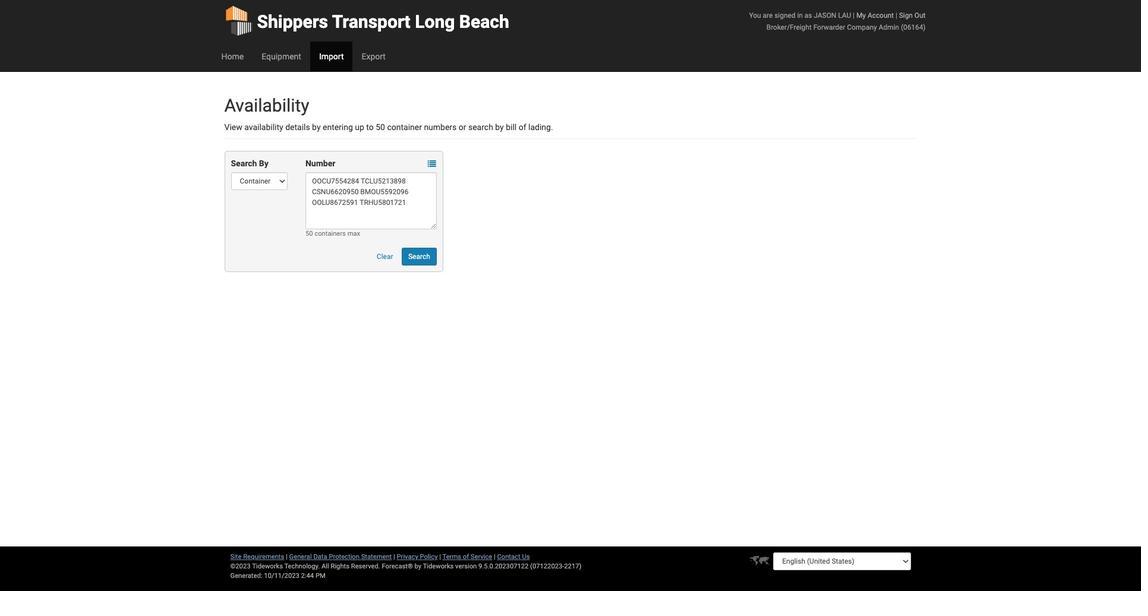 Task type: vqa. For each thing, say whether or not it's contained in the screenshot.
max
yes



Task type: describe. For each thing, give the bounding box(es) containing it.
sign
[[900, 11, 913, 20]]

availability
[[245, 123, 283, 132]]

contact us link
[[498, 554, 530, 561]]

import
[[319, 52, 344, 61]]

account
[[868, 11, 894, 20]]

statement
[[361, 554, 392, 561]]

equipment
[[262, 52, 301, 61]]

us
[[522, 554, 530, 561]]

privacy policy link
[[397, 554, 438, 561]]

50 containers max
[[306, 230, 360, 238]]

lading.
[[529, 123, 553, 132]]

export
[[362, 52, 386, 61]]

numbers
[[424, 123, 457, 132]]

| up forecast®
[[394, 554, 395, 561]]

contact
[[498, 554, 521, 561]]

1 vertical spatial 50
[[306, 230, 313, 238]]

or
[[459, 123, 467, 132]]

(06164)
[[902, 23, 926, 32]]

show list image
[[428, 160, 436, 168]]

9.5.0.202307122
[[479, 563, 529, 571]]

home button
[[213, 42, 253, 71]]

number
[[306, 159, 336, 168]]

clear
[[377, 253, 393, 261]]

forecast®
[[382, 563, 413, 571]]

containers
[[315, 230, 346, 238]]

out
[[915, 11, 926, 20]]

terms
[[443, 554, 462, 561]]

container
[[387, 123, 422, 132]]

availability
[[225, 95, 310, 116]]

pm
[[316, 573, 326, 580]]

©2023 tideworks
[[230, 563, 283, 571]]

(07122023-
[[531, 563, 565, 571]]

data
[[314, 554, 327, 561]]

| up tideworks
[[440, 554, 441, 561]]

1 horizontal spatial 50
[[376, 123, 385, 132]]

technology.
[[285, 563, 320, 571]]

forwarder
[[814, 23, 846, 32]]

bill
[[506, 123, 517, 132]]

to
[[367, 123, 374, 132]]

in
[[798, 11, 803, 20]]

are
[[763, 11, 773, 20]]

site requirements link
[[230, 554, 284, 561]]

broker/freight
[[767, 23, 812, 32]]

as
[[805, 11, 813, 20]]

site requirements | general data protection statement | privacy policy | terms of service | contact us ©2023 tideworks technology. all rights reserved. forecast® by tideworks version 9.5.0.202307122 (07122023-2217) generated: 10/11/2023 2:44 pm
[[230, 554, 582, 580]]

signed
[[775, 11, 796, 20]]

search for search by
[[231, 159, 257, 168]]

terms of service link
[[443, 554, 493, 561]]

you
[[750, 11, 762, 20]]

requirements
[[243, 554, 284, 561]]



Task type: locate. For each thing, give the bounding box(es) containing it.
privacy
[[397, 554, 419, 561]]

of inside site requirements | general data protection statement | privacy policy | terms of service | contact us ©2023 tideworks technology. all rights reserved. forecast® by tideworks version 9.5.0.202307122 (07122023-2217) generated: 10/11/2023 2:44 pm
[[463, 554, 469, 561]]

of
[[519, 123, 527, 132], [463, 554, 469, 561]]

version
[[456, 563, 477, 571]]

1 horizontal spatial of
[[519, 123, 527, 132]]

equipment button
[[253, 42, 310, 71]]

| left general
[[286, 554, 288, 561]]

view
[[225, 123, 243, 132]]

| up 9.5.0.202307122
[[494, 554, 496, 561]]

0 horizontal spatial of
[[463, 554, 469, 561]]

shippers transport long beach
[[257, 11, 510, 32]]

my
[[857, 11, 867, 20]]

jason
[[814, 11, 837, 20]]

policy
[[420, 554, 438, 561]]

2:44
[[301, 573, 314, 580]]

details
[[286, 123, 310, 132]]

0 horizontal spatial search
[[231, 159, 257, 168]]

search
[[469, 123, 494, 132]]

sign out link
[[900, 11, 926, 20]]

of right bill
[[519, 123, 527, 132]]

my account link
[[857, 11, 894, 20]]

max
[[348, 230, 360, 238]]

lau
[[839, 11, 852, 20]]

search for search
[[409, 253, 430, 261]]

service
[[471, 554, 493, 561]]

by down privacy policy link
[[415, 563, 422, 571]]

50 right to in the left of the page
[[376, 123, 385, 132]]

search
[[231, 159, 257, 168], [409, 253, 430, 261]]

by
[[259, 159, 269, 168]]

by
[[312, 123, 321, 132], [496, 123, 504, 132], [415, 563, 422, 571]]

admin
[[879, 23, 900, 32]]

tideworks
[[423, 563, 454, 571]]

search inside button
[[409, 253, 430, 261]]

you are signed in as jason lau | my account | sign out broker/freight forwarder company admin (06164)
[[750, 11, 926, 32]]

view availability details by entering up to 50 container numbers or search by bill of lading.
[[225, 123, 553, 132]]

transport
[[332, 11, 411, 32]]

0 horizontal spatial by
[[312, 123, 321, 132]]

1 horizontal spatial search
[[409, 253, 430, 261]]

0 horizontal spatial 50
[[306, 230, 313, 238]]

10/11/2023
[[264, 573, 300, 580]]

50 left containers
[[306, 230, 313, 238]]

| left my
[[854, 11, 855, 20]]

0 vertical spatial of
[[519, 123, 527, 132]]

0 vertical spatial search
[[231, 159, 257, 168]]

search right clear
[[409, 253, 430, 261]]

reserved.
[[351, 563, 380, 571]]

by right details
[[312, 123, 321, 132]]

of up version
[[463, 554, 469, 561]]

protection
[[329, 554, 360, 561]]

all
[[322, 563, 329, 571]]

beach
[[460, 11, 510, 32]]

company
[[848, 23, 878, 32]]

long
[[415, 11, 455, 32]]

by left bill
[[496, 123, 504, 132]]

entering
[[323, 123, 353, 132]]

2217)
[[565, 563, 582, 571]]

0 vertical spatial 50
[[376, 123, 385, 132]]

generated:
[[230, 573, 263, 580]]

1 vertical spatial of
[[463, 554, 469, 561]]

general
[[289, 554, 312, 561]]

50
[[376, 123, 385, 132], [306, 230, 313, 238]]

search button
[[402, 248, 437, 266]]

| left the sign
[[896, 11, 898, 20]]

1 vertical spatial search
[[409, 253, 430, 261]]

|
[[854, 11, 855, 20], [896, 11, 898, 20], [286, 554, 288, 561], [394, 554, 395, 561], [440, 554, 441, 561], [494, 554, 496, 561]]

search by
[[231, 159, 269, 168]]

home
[[222, 52, 244, 61]]

search left "by"
[[231, 159, 257, 168]]

clear button
[[370, 248, 400, 266]]

site
[[230, 554, 242, 561]]

rights
[[331, 563, 350, 571]]

import button
[[310, 42, 353, 71]]

shippers
[[257, 11, 328, 32]]

1 horizontal spatial by
[[415, 563, 422, 571]]

Number text field
[[306, 172, 437, 230]]

2 horizontal spatial by
[[496, 123, 504, 132]]

shippers transport long beach link
[[225, 0, 510, 42]]

up
[[355, 123, 365, 132]]

export button
[[353, 42, 395, 71]]

by inside site requirements | general data protection statement | privacy policy | terms of service | contact us ©2023 tideworks technology. all rights reserved. forecast® by tideworks version 9.5.0.202307122 (07122023-2217) generated: 10/11/2023 2:44 pm
[[415, 563, 422, 571]]

general data protection statement link
[[289, 554, 392, 561]]



